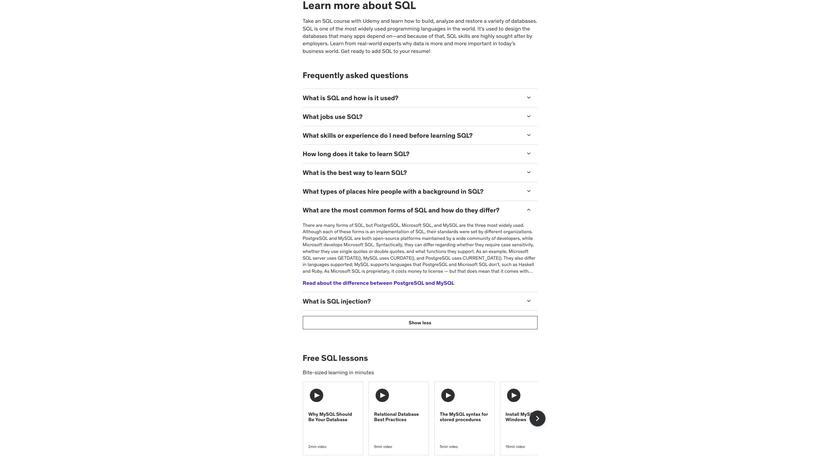 Task type: locate. For each thing, give the bounding box(es) containing it.
0 vertical spatial do
[[380, 131, 388, 139]]

0 vertical spatial with
[[351, 18, 362, 24]]

0 horizontal spatial learning
[[329, 370, 348, 376]]

what is sql injection? button
[[303, 298, 520, 306]]

places
[[346, 188, 366, 196]]

windows
[[506, 417, 527, 423]]

2 vertical spatial by
[[447, 236, 452, 242]]

course
[[334, 18, 350, 24]]

the down types
[[332, 206, 342, 214]]

more left important at the top
[[455, 40, 467, 47]]

0 vertical spatial world.
[[462, 25, 477, 32]]

0 vertical spatial skills
[[459, 33, 471, 39]]

0 horizontal spatial uses
[[327, 255, 337, 261]]

both
[[362, 236, 372, 242]]

with inside there are many forms of sql, but postgresql, microsoft sql, and mysql are the three most widely used. although each of these forms is an implementation of sql, their standards were set by different organizations. postgresql and mysql are both open-source platforms maintained by a wide community of developers, while microsoft develops microsoft sql. syntactically, they can differ regarding whether they require case sensitivity, whether they use single quotes or double quotes, and what functions they support. as an example, microsoft sql server uses getdate(), mysql uses curdate(), and postgresql uses current_date(). they also differ in languages supported; mysql supports languages that postgresql and microsoft sql don't, such as haskell and ruby. as microsoft sql is proprietary, it costs money to license — but that does mean that it comes with robust support. read about the difference between postgresql and mysql
[[520, 268, 529, 274]]

0 horizontal spatial 5min
[[374, 445, 383, 450]]

1 horizontal spatial how
[[405, 18, 415, 24]]

single
[[340, 249, 352, 255]]

implementation
[[377, 229, 409, 235]]

used up highly
[[486, 25, 498, 32]]

1 vertical spatial widely
[[499, 222, 512, 228]]

2 vertical spatial a
[[453, 236, 455, 242]]

0 horizontal spatial 5min video
[[374, 445, 392, 450]]

0 horizontal spatial by
[[447, 236, 452, 242]]

organizations.
[[504, 229, 533, 235]]

video down 'stored'
[[449, 445, 458, 450]]

1 horizontal spatial database
[[398, 412, 419, 418]]

2 horizontal spatial by
[[527, 33, 533, 39]]

2 horizontal spatial how
[[442, 206, 454, 214]]

what down how on the top of page
[[303, 169, 319, 177]]

1 horizontal spatial by
[[479, 229, 484, 235]]

widely down the udemy
[[358, 25, 373, 32]]

0 vertical spatial learn
[[391, 18, 403, 24]]

2 more from the left
[[455, 40, 467, 47]]

1 horizontal spatial but
[[450, 268, 457, 274]]

learning
[[431, 131, 456, 139], [329, 370, 348, 376]]

be
[[309, 417, 315, 423]]

with right course
[[351, 18, 362, 24]]

2 small image from the top
[[526, 169, 532, 176]]

a up what are the most common forms of sql and how do they differ? dropdown button at the top of page
[[418, 188, 422, 196]]

0 horizontal spatial languages
[[308, 262, 329, 268]]

5 what from the top
[[303, 188, 319, 196]]

whether down wide
[[457, 242, 474, 248]]

1 5min video from the left
[[374, 445, 392, 450]]

forms up these
[[336, 222, 349, 228]]

0 horizontal spatial a
[[418, 188, 422, 196]]

developers,
[[497, 236, 521, 242]]

your
[[400, 48, 410, 54]]

to up sought
[[499, 25, 504, 32]]

sought
[[496, 33, 513, 39]]

most
[[345, 25, 357, 32], [343, 206, 359, 214], [487, 222, 498, 228]]

4 small image from the top
[[526, 298, 532, 305]]

widely inside take an sql course with udemy and learn how to build, analyze and restore a variety of databases. sql is one of the most widely used programming languages in the world. it's used to design the databases that many apps depend on—and because of that, sql skills are highly sought after by employers. learn from real-world experts why data is more and more important in today's business world. get ready to add sql to your resume!
[[358, 25, 373, 32]]

small image for what is the best way to learn sql?
[[526, 169, 532, 176]]

0 vertical spatial how
[[405, 18, 415, 24]]

an inside take an sql course with udemy and learn how to build, analyze and restore a variety of databases. sql is one of the most widely used programming languages in the world. it's used to design the databases that many apps depend on—and because of that, sql skills are highly sought after by employers. learn from real-world experts why data is more and more important in today's business world. get ready to add sql to your resume!
[[315, 18, 321, 24]]

7 what from the top
[[303, 298, 319, 306]]

5min video for the mysql syntax for stored procedures
[[440, 445, 458, 450]]

0 horizontal spatial world.
[[325, 48, 340, 54]]

1 horizontal spatial with
[[403, 188, 417, 196]]

1 horizontal spatial uses
[[380, 255, 389, 261]]

types
[[321, 188, 338, 196]]

0 vertical spatial as
[[476, 249, 482, 255]]

0 horizontal spatial forms
[[336, 222, 349, 228]]

microsoft down although
[[303, 242, 323, 248]]

small image for what are the most common forms of sql and how do they differ?
[[526, 207, 532, 213]]

an up one
[[315, 18, 321, 24]]

mysql right the
[[449, 412, 465, 418]]

4 video from the left
[[517, 445, 525, 450]]

video right 15min
[[517, 445, 525, 450]]

and up curdate(),
[[407, 249, 415, 255]]

jobs
[[321, 113, 334, 121]]

0 horizontal spatial an
[[315, 18, 321, 24]]

3 video from the left
[[449, 445, 458, 450]]

get
[[341, 48, 350, 54]]

or down "what jobs use sql?" at left
[[338, 131, 344, 139]]

the
[[336, 25, 344, 32], [453, 25, 461, 32], [523, 25, 530, 32], [327, 169, 337, 177], [332, 206, 342, 214], [467, 222, 474, 228], [333, 280, 342, 287]]

experience
[[345, 131, 379, 139]]

4 small image from the top
[[526, 207, 532, 213]]

mysql up standards
[[443, 222, 458, 228]]

what
[[303, 94, 319, 102], [303, 113, 319, 121], [303, 131, 319, 139], [303, 169, 319, 177], [303, 188, 319, 196], [303, 206, 319, 214], [303, 298, 319, 306]]

your
[[315, 417, 325, 423]]

forms up both
[[352, 229, 365, 235]]

1 small image from the top
[[526, 151, 532, 157]]

why mysql should be your database
[[309, 412, 352, 423]]

learn inside take an sql course with udemy and learn how to build, analyze and restore a variety of databases. sql is one of the most widely used programming languages in the world. it's used to design the databases that many apps depend on—and because of that, sql skills are highly sought after by employers. learn from real-world experts why data is more and more important in today's business world. get ready to add sql to your resume!
[[391, 18, 403, 24]]

do up were
[[456, 206, 464, 214]]

2 vertical spatial an
[[483, 249, 488, 255]]

that inside take an sql course with udemy and learn how to build, analyze and restore a variety of databases. sql is one of the most widely used programming languages in the world. it's used to design the databases that many apps depend on—and because of that, sql skills are highly sought after by employers. learn from real-world experts why data is more and more important in today's business world. get ready to add sql to your resume!
[[329, 33, 339, 39]]

does inside there are many forms of sql, but postgresql, microsoft sql, and mysql are the three most widely used. although each of these forms is an implementation of sql, their standards were set by different organizations. postgresql and mysql are both open-source platforms maintained by a wide community of developers, while microsoft develops microsoft sql. syntactically, they can differ regarding whether they require case sensitivity, whether they use single quotes or double quotes, and what functions they support. as an example, microsoft sql server uses getdate(), mysql uses curdate(), and postgresql uses current_date(). they also differ in languages supported; mysql supports languages that postgresql and microsoft sql don't, such as haskell and ruby. as microsoft sql is proprietary, it costs money to license — but that does mean that it comes with robust support. read about the difference between postgresql and mysql
[[467, 268, 478, 274]]

0 horizontal spatial as
[[324, 268, 330, 274]]

languages down build,
[[421, 25, 446, 32]]

community
[[467, 236, 491, 242]]

1 5min from the left
[[374, 445, 383, 450]]

2 5min from the left
[[440, 445, 448, 450]]

world. down learn on the left of page
[[325, 48, 340, 54]]

sql?
[[347, 113, 363, 121], [457, 131, 473, 139], [394, 150, 410, 158], [392, 169, 407, 177], [468, 188, 484, 196]]

1 vertical spatial by
[[479, 229, 484, 235]]

0 horizontal spatial whether
[[303, 249, 320, 255]]

microsoft down supported;
[[331, 268, 351, 274]]

1 vertical spatial forms
[[336, 222, 349, 228]]

1 horizontal spatial widely
[[499, 222, 512, 228]]

1 horizontal spatial or
[[369, 249, 373, 255]]

1 small image from the top
[[526, 94, 532, 101]]

5min down best
[[374, 445, 383, 450]]

most inside take an sql course with udemy and learn how to build, analyze and restore a variety of databases. sql is one of the most widely used programming languages in the world. it's used to design the databases that many apps depend on—and because of that, sql skills are highly sought after by employers. learn from real-world experts why data is more and more important in today's business world. get ready to add sql to your resume!
[[345, 25, 357, 32]]

1 vertical spatial most
[[343, 206, 359, 214]]

1 horizontal spatial 5min
[[440, 445, 448, 450]]

small image
[[526, 94, 532, 101], [526, 113, 532, 120], [526, 132, 532, 138], [526, 298, 532, 305]]

learn up hire
[[375, 169, 390, 177]]

whether
[[457, 242, 474, 248], [303, 249, 320, 255]]

an up current_date().
[[483, 249, 488, 255]]

mysql inside the why mysql should be your database
[[320, 412, 335, 418]]

0 vertical spatial by
[[527, 33, 533, 39]]

0 vertical spatial whether
[[457, 242, 474, 248]]

2 horizontal spatial forms
[[388, 206, 406, 214]]

0 vertical spatial many
[[340, 33, 353, 39]]

1 vertical spatial do
[[456, 206, 464, 214]]

their
[[427, 229, 437, 235]]

what are the most common forms of sql and how do they differ?
[[303, 206, 500, 214]]

0 vertical spatial widely
[[358, 25, 373, 32]]

with
[[351, 18, 362, 24], [403, 188, 417, 196], [520, 268, 529, 274]]

learn for what is the best way to learn sql?
[[375, 169, 390, 177]]

in down analyze
[[447, 25, 452, 32]]

how inside take an sql course with udemy and learn how to build, analyze and restore a variety of databases. sql is one of the most widely used programming languages in the world. it's used to design the databases that many apps depend on—and because of that, sql skills are highly sought after by employers. learn from real-world experts why data is more and more important in today's business world. get ready to add sql to your resume!
[[405, 18, 415, 24]]

5min video down best
[[374, 445, 392, 450]]

in
[[447, 25, 452, 32], [493, 40, 498, 47], [461, 188, 467, 196], [303, 262, 307, 268], [349, 370, 354, 376]]

2 vertical spatial how
[[442, 206, 454, 214]]

0 horizontal spatial widely
[[358, 25, 373, 32]]

but right —
[[450, 268, 457, 274]]

widely
[[358, 25, 373, 32], [499, 222, 512, 228]]

sensitivity,
[[512, 242, 534, 248]]

as right ruby.
[[324, 268, 330, 274]]

0 horizontal spatial used
[[375, 25, 386, 32]]

license
[[429, 268, 443, 274]]

why
[[403, 40, 412, 47]]

0 vertical spatial most
[[345, 25, 357, 32]]

mysql right why
[[320, 412, 335, 418]]

0 vertical spatial a
[[484, 18, 487, 24]]

to
[[416, 18, 421, 24], [499, 25, 504, 32], [366, 48, 371, 54], [394, 48, 399, 54], [370, 150, 376, 158], [367, 169, 373, 177], [423, 268, 428, 274]]

many
[[340, 33, 353, 39], [324, 222, 335, 228]]

2 vertical spatial forms
[[352, 229, 365, 235]]

is down about
[[321, 298, 326, 306]]

and down license
[[426, 280, 435, 287]]

skills up important at the top
[[459, 33, 471, 39]]

4 what from the top
[[303, 169, 319, 177]]

postgresql
[[303, 236, 328, 242], [426, 255, 451, 261], [423, 262, 448, 268], [394, 280, 425, 287]]

and left the restore
[[456, 18, 465, 24]]

1 used from the left
[[375, 25, 386, 32]]

maintained
[[422, 236, 446, 242]]

programming
[[388, 25, 420, 32]]

a left wide
[[453, 236, 455, 242]]

learn
[[391, 18, 403, 24], [377, 150, 393, 158], [375, 169, 390, 177]]

that up learn on the left of page
[[329, 33, 339, 39]]

frequently asked questions
[[303, 70, 409, 81]]

0 vertical spatial learning
[[431, 131, 456, 139]]

as up current_date().
[[476, 249, 482, 255]]

differ?
[[480, 206, 500, 214]]

what
[[416, 249, 426, 255]]

depend
[[367, 33, 385, 39]]

2 horizontal spatial a
[[484, 18, 487, 24]]

in inside there are many forms of sql, but postgresql, microsoft sql, and mysql are the three most widely used. although each of these forms is an implementation of sql, their standards were set by different organizations. postgresql and mysql are both open-source platforms maintained by a wide community of developers, while microsoft develops microsoft sql. syntactically, they can differ regarding whether they require case sensitivity, whether they use single quotes or double quotes, and what functions they support. as an example, microsoft sql server uses getdate(), mysql uses curdate(), and postgresql uses current_date(). they also differ in languages supported; mysql supports languages that postgresql and microsoft sql don't, such as haskell and ruby. as microsoft sql is proprietary, it costs money to license — but that does mean that it comes with robust support. read about the difference between postgresql and mysql
[[303, 262, 307, 268]]

many inside take an sql course with udemy and learn how to build, analyze and restore a variety of databases. sql is one of the most widely used programming languages in the world. it's used to design the databases that many apps depend on—and because of that, sql skills are highly sought after by employers. learn from real-world experts why data is more and more important in today's business world. get ready to add sql to your resume!
[[340, 33, 353, 39]]

ready
[[351, 48, 365, 54]]

world. down the restore
[[462, 25, 477, 32]]

2 small image from the top
[[526, 113, 532, 120]]

use inside there are many forms of sql, but postgresql, microsoft sql, and mysql are the three most widely used. although each of these forms is an implementation of sql, their standards were set by different organizations. postgresql and mysql are both open-source platforms maintained by a wide community of developers, while microsoft develops microsoft sql. syntactically, they can differ regarding whether they require case sensitivity, whether they use single quotes or double quotes, and what functions they support. as an example, microsoft sql server uses getdate(), mysql uses curdate(), and postgresql uses current_date(). they also differ in languages supported; mysql supports languages that postgresql and microsoft sql don't, such as haskell and ruby. as microsoft sql is proprietary, it costs money to license — but that does mean that it comes with robust support. read about the difference between postgresql and mysql
[[331, 249, 339, 255]]

uses up supported;
[[327, 255, 337, 261]]

supports
[[371, 262, 389, 268]]

1 horizontal spatial 5min video
[[440, 445, 458, 450]]

1 vertical spatial whether
[[303, 249, 320, 255]]

1 video from the left
[[318, 445, 327, 450]]

and up develops
[[329, 236, 337, 242]]

video
[[318, 445, 327, 450], [384, 445, 392, 450], [449, 445, 458, 450], [517, 445, 525, 450]]

learning right before
[[431, 131, 456, 139]]

they
[[465, 206, 478, 214], [405, 242, 414, 248], [475, 242, 484, 248], [321, 249, 330, 255], [448, 249, 457, 255]]

1 horizontal spatial as
[[476, 249, 482, 255]]

is down 'long'
[[321, 169, 326, 177]]

do left i
[[380, 131, 388, 139]]

or
[[338, 131, 344, 139], [369, 249, 373, 255]]

1 horizontal spatial skills
[[459, 33, 471, 39]]

2 horizontal spatial languages
[[421, 25, 446, 32]]

wide
[[456, 236, 466, 242]]

mysql
[[443, 222, 458, 228], [338, 236, 353, 242], [364, 255, 379, 261], [354, 262, 370, 268], [437, 280, 455, 287], [320, 412, 335, 418], [449, 412, 465, 418], [521, 412, 537, 418]]

1 horizontal spatial world.
[[462, 25, 477, 32]]

take
[[303, 18, 314, 24]]

2 what from the top
[[303, 113, 319, 121]]

to down experts
[[394, 48, 399, 54]]

are up were
[[460, 222, 466, 228]]

many inside there are many forms of sql, but postgresql, microsoft sql, and mysql are the three most widely used. although each of these forms is an implementation of sql, their standards were set by different organizations. postgresql and mysql are both open-source platforms maintained by a wide community of developers, while microsoft develops microsoft sql. syntactically, they can differ regarding whether they require case sensitivity, whether they use single quotes or double quotes, and what functions they support. as an example, microsoft sql server uses getdate(), mysql uses curdate(), and postgresql uses current_date(). they also differ in languages supported; mysql supports languages that postgresql and microsoft sql don't, such as haskell and ruby. as microsoft sql is proprietary, it costs money to license — but that does mean that it comes with robust support. read about the difference between postgresql and mysql
[[324, 222, 335, 228]]

database right the "relational"
[[398, 412, 419, 418]]

to right the money
[[423, 268, 428, 274]]

3 small image from the top
[[526, 188, 532, 195]]

0 horizontal spatial how
[[354, 94, 367, 102]]

it's
[[478, 25, 485, 32]]

what up there
[[303, 206, 319, 214]]

sql up one
[[323, 18, 333, 24]]

what is sql and how is it used? button
[[303, 94, 520, 102]]

they
[[504, 255, 514, 261]]

0 horizontal spatial does
[[333, 150, 348, 158]]

skills down jobs
[[321, 131, 336, 139]]

it down such
[[501, 268, 504, 274]]

1 more from the left
[[431, 40, 443, 47]]

the down analyze
[[453, 25, 461, 32]]

6 what from the top
[[303, 206, 319, 214]]

design
[[505, 25, 521, 32]]

used
[[375, 25, 386, 32], [486, 25, 498, 32]]

forms up postgresql,
[[388, 206, 406, 214]]

0 horizontal spatial many
[[324, 222, 335, 228]]

mysql inside install mysql on windows
[[521, 412, 537, 418]]

they up server
[[321, 249, 330, 255]]

the up set
[[467, 222, 474, 228]]

are down types
[[321, 206, 330, 214]]

syntax
[[466, 412, 481, 418]]

as
[[476, 249, 482, 255], [324, 268, 330, 274]]

most down course
[[345, 25, 357, 32]]

costs
[[396, 268, 407, 274]]

an
[[315, 18, 321, 24], [370, 229, 375, 235], [483, 249, 488, 255]]

it
[[375, 94, 379, 102], [349, 150, 353, 158], [392, 268, 395, 274], [501, 268, 504, 274]]

restore
[[466, 18, 483, 24]]

of down different
[[492, 236, 496, 242]]

develops
[[324, 242, 343, 248]]

what for what is the best way to learn sql?
[[303, 169, 319, 177]]

1 horizontal spatial does
[[467, 268, 478, 274]]

0 horizontal spatial differ
[[424, 242, 435, 248]]

2 video from the left
[[384, 445, 392, 450]]

1 uses from the left
[[327, 255, 337, 261]]

video for the mysql syntax for stored procedures
[[449, 445, 458, 450]]

what for what are the most common forms of sql and how do they differ?
[[303, 206, 319, 214]]

does left "mean"
[[467, 268, 478, 274]]

2 5min video from the left
[[440, 445, 458, 450]]

3 what from the top
[[303, 131, 319, 139]]

sql down about
[[327, 298, 340, 306]]

how up programming
[[405, 18, 415, 24]]

1 vertical spatial differ
[[525, 255, 536, 261]]

0 horizontal spatial more
[[431, 40, 443, 47]]

what left jobs
[[303, 113, 319, 121]]

0 horizontal spatial support.
[[318, 275, 335, 281]]

frequently
[[303, 70, 344, 81]]

1 vertical spatial learn
[[377, 150, 393, 158]]

uses
[[327, 255, 337, 261], [380, 255, 389, 261], [452, 255, 462, 261]]

2min
[[309, 445, 317, 450]]

1 horizontal spatial whether
[[457, 242, 474, 248]]

that down don't,
[[491, 268, 500, 274]]

but up both
[[366, 222, 373, 228]]

1 horizontal spatial support.
[[458, 249, 475, 255]]

of up these
[[350, 222, 354, 228]]

1 horizontal spatial do
[[456, 206, 464, 214]]

2 horizontal spatial uses
[[452, 255, 462, 261]]

most down places
[[343, 206, 359, 214]]

is up difference
[[362, 268, 365, 274]]

1 vertical spatial as
[[324, 268, 330, 274]]

3 small image from the top
[[526, 132, 532, 138]]

widely inside there are many forms of sql, but postgresql, microsoft sql, and mysql are the three most widely used. although each of these forms is an implementation of sql, their standards were set by different organizations. postgresql and mysql are both open-source platforms maintained by a wide community of developers, while microsoft develops microsoft sql. syntactically, they can differ regarding whether they require case sensitivity, whether they use single quotes or double quotes, and what functions they support. as an example, microsoft sql server uses getdate(), mysql uses curdate(), and postgresql uses current_date(). they also differ in languages supported; mysql supports languages that postgresql and microsoft sql don't, such as haskell and ruby. as microsoft sql is proprietary, it costs money to license — but that does mean that it comes with robust support. read about the difference between postgresql and mysql
[[499, 222, 512, 228]]

2 horizontal spatial an
[[483, 249, 488, 255]]

with right people on the left of the page
[[403, 188, 417, 196]]

1 vertical spatial support.
[[318, 275, 335, 281]]

1 vertical spatial but
[[450, 268, 457, 274]]

0 vertical spatial forms
[[388, 206, 406, 214]]

double
[[374, 249, 389, 255]]

on—and
[[387, 33, 406, 39]]

common
[[360, 206, 387, 214]]

2 horizontal spatial with
[[520, 268, 529, 274]]

sql
[[323, 18, 333, 24], [303, 25, 313, 32], [447, 33, 457, 39], [382, 48, 393, 54], [327, 94, 340, 102], [415, 206, 427, 214], [303, 255, 312, 261], [479, 262, 488, 268], [352, 268, 361, 274], [327, 298, 340, 306], [321, 354, 337, 364]]

0 horizontal spatial database
[[326, 417, 348, 423]]

most inside there are many forms of sql, but postgresql, microsoft sql, and mysql are the three most widely used. although each of these forms is an implementation of sql, their standards were set by different organizations. postgresql and mysql are both open-source platforms maintained by a wide community of developers, while microsoft develops microsoft sql. syntactically, they can differ regarding whether they require case sensitivity, whether they use single quotes or double quotes, and what functions they support. as an example, microsoft sql server uses getdate(), mysql uses curdate(), and postgresql uses current_date(). they also differ in languages supported; mysql supports languages that postgresql and microsoft sql don't, such as haskell and ruby. as microsoft sql is proprietary, it costs money to license — but that does mean that it comes with robust support. read about the difference between postgresql and mysql
[[487, 222, 498, 228]]

more down that,
[[431, 40, 443, 47]]

support. down wide
[[458, 249, 475, 255]]

1 horizontal spatial languages
[[390, 262, 412, 268]]

0 horizontal spatial do
[[380, 131, 388, 139]]

widely left used.
[[499, 222, 512, 228]]

1 horizontal spatial a
[[453, 236, 455, 242]]

1 vertical spatial use
[[331, 249, 339, 255]]

1 vertical spatial skills
[[321, 131, 336, 139]]

of
[[506, 18, 510, 24], [330, 25, 335, 32], [429, 33, 434, 39], [339, 188, 345, 196], [407, 206, 413, 214], [350, 222, 354, 228], [334, 229, 338, 235], [411, 229, 415, 235], [492, 236, 496, 242]]

by down three
[[479, 229, 484, 235]]

sql right that,
[[447, 33, 457, 39]]

different
[[485, 229, 503, 235]]

what left types
[[303, 188, 319, 196]]

by right after
[[527, 33, 533, 39]]

they down community
[[475, 242, 484, 248]]

how
[[303, 150, 317, 158]]

why
[[309, 412, 319, 418]]

2 vertical spatial with
[[520, 268, 529, 274]]

5min video
[[374, 445, 392, 450], [440, 445, 458, 450]]

5min video down 'stored'
[[440, 445, 458, 450]]

what down "frequently"
[[303, 94, 319, 102]]

apps
[[354, 33, 366, 39]]

1 horizontal spatial many
[[340, 33, 353, 39]]

curdate(),
[[391, 255, 416, 261]]

5min for the mysql syntax for stored procedures
[[440, 445, 448, 450]]

of left that,
[[429, 33, 434, 39]]

1 what from the top
[[303, 94, 319, 102]]

does
[[333, 150, 348, 158], [467, 268, 478, 274]]

small image
[[526, 151, 532, 157], [526, 169, 532, 176], [526, 188, 532, 195], [526, 207, 532, 213]]

what is sql and how is it used?
[[303, 94, 399, 102]]

1 vertical spatial many
[[324, 222, 335, 228]]



Task type: describe. For each thing, give the bounding box(es) containing it.
in right background
[[461, 188, 467, 196]]

0 vertical spatial use
[[335, 113, 346, 121]]

of right one
[[330, 25, 335, 32]]

difference
[[343, 280, 369, 287]]

they down regarding at the bottom of the page
[[448, 249, 457, 255]]

read
[[303, 280, 316, 287]]

mean
[[479, 268, 490, 274]]

getdate(),
[[338, 255, 362, 261]]

15min video
[[506, 445, 525, 450]]

1 vertical spatial how
[[354, 94, 367, 102]]

asked
[[346, 70, 369, 81]]

also
[[515, 255, 524, 261]]

with inside take an sql course with udemy and learn how to build, analyze and restore a variety of databases. sql is one of the most widely used programming languages in the world. it's used to design the databases that many apps depend on—and because of that, sql skills are highly sought after by employers. learn from real-world experts why data is more and more important in today's business world. get ready to add sql to your resume!
[[351, 18, 362, 24]]

it left costs
[[392, 268, 395, 274]]

example,
[[489, 249, 508, 255]]

3 uses from the left
[[452, 255, 462, 261]]

although
[[303, 229, 322, 235]]

sql down the what types of places hire people with a background in sql? dropdown button
[[415, 206, 427, 214]]

1 horizontal spatial differ
[[525, 255, 536, 261]]

sql, up both
[[355, 222, 365, 228]]

what for what types of places hire people with a background in sql?
[[303, 188, 319, 196]]

haskell
[[519, 262, 535, 268]]

source
[[386, 236, 400, 242]]

the mysql syntax for stored procedures
[[440, 412, 488, 423]]

are up although
[[316, 222, 323, 228]]

what for what is sql and how is it used?
[[303, 94, 319, 102]]

next image
[[532, 414, 543, 424]]

injection?
[[341, 298, 371, 306]]

build,
[[422, 18, 435, 24]]

show
[[409, 320, 422, 326]]

install mysql on windows
[[506, 412, 543, 423]]

take an sql course with udemy and learn how to build, analyze and restore a variety of databases. sql is one of the most widely used programming languages in the world. it's used to design the databases that many apps depend on—and because of that, sql skills are highly sought after by employers. learn from real-world experts why data is more and more important in today's business world. get ready to add sql to your resume!
[[303, 18, 538, 54]]

experts
[[384, 40, 402, 47]]

set
[[471, 229, 478, 235]]

and down background
[[429, 206, 440, 214]]

small image for what is sql and how is it used?
[[526, 94, 532, 101]]

long
[[318, 150, 331, 158]]

best
[[339, 169, 352, 177]]

mysql down quotes
[[354, 262, 370, 268]]

a inside take an sql course with udemy and learn how to build, analyze and restore a variety of databases. sql is one of the most widely used programming languages in the world. it's used to design the databases that many apps depend on—and because of that, sql skills are highly sought after by employers. learn from real-world experts why data is more and more important in today's business world. get ready to add sql to your resume!
[[484, 18, 487, 24]]

what types of places hire people with a background in sql?
[[303, 188, 484, 196]]

by inside take an sql course with udemy and learn how to build, analyze and restore a variety of databases. sql is one of the most widely used programming languages in the world. it's used to design the databases that many apps depend on—and because of that, sql skills are highly sought after by employers. learn from real-world experts why data is more and more important in today's business world. get ready to add sql to your resume!
[[527, 33, 533, 39]]

0 vertical spatial support.
[[458, 249, 475, 255]]

microsoft up platforms in the bottom of the page
[[402, 222, 422, 228]]

quotes
[[354, 249, 368, 255]]

it left used?
[[375, 94, 379, 102]]

data
[[414, 40, 424, 47]]

free sql lessons
[[303, 354, 368, 364]]

postgresql down functions
[[426, 255, 451, 261]]

or inside there are many forms of sql, but postgresql, microsoft sql, and mysql are the three most widely used. although each of these forms is an implementation of sql, their standards were set by different organizations. postgresql and mysql are both open-source platforms maintained by a wide community of developers, while microsoft develops microsoft sql. syntactically, they can differ regarding whether they require case sensitivity, whether they use single quotes or double quotes, and what functions they support. as an example, microsoft sql server uses getdate(), mysql uses curdate(), and postgresql uses current_date(). they also differ in languages supported; mysql supports languages that postgresql and microsoft sql don't, such as haskell and ruby. as microsoft sql is proprietary, it costs money to license — but that does mean that it comes with robust support. read about the difference between postgresql and mysql
[[369, 249, 373, 255]]

it left take
[[349, 150, 353, 158]]

sql up sized
[[321, 354, 337, 364]]

languages inside take an sql course with udemy and learn how to build, analyze and restore a variety of databases. sql is one of the most widely used programming languages in the world. it's used to design the databases that many apps depend on—and because of that, sql skills are highly sought after by employers. learn from real-world experts why data is more and more important in today's business world. get ready to add sql to your resume!
[[421, 25, 446, 32]]

standards
[[438, 229, 459, 235]]

1 horizontal spatial forms
[[352, 229, 365, 235]]

analyze
[[436, 18, 454, 24]]

i
[[390, 131, 392, 139]]

database inside the why mysql should be your database
[[326, 417, 348, 423]]

and up "what jobs use sql?" at left
[[341, 94, 352, 102]]

and up their
[[434, 222, 442, 228]]

of right types
[[339, 188, 345, 196]]

1 horizontal spatial learning
[[431, 131, 456, 139]]

learn for how long does it take to learn sql?
[[377, 150, 393, 158]]

quotes,
[[390, 249, 406, 255]]

0 horizontal spatial skills
[[321, 131, 336, 139]]

mysql down —
[[437, 280, 455, 287]]

install
[[506, 412, 520, 418]]

is up jobs
[[321, 94, 326, 102]]

carousel element
[[303, 382, 561, 456]]

is up the databases
[[314, 25, 318, 32]]

small image for what skills or experience do i need before learning sql?
[[526, 132, 532, 138]]

free
[[303, 354, 320, 364]]

microsoft down current_date().
[[458, 262, 478, 268]]

there are many forms of sql, but postgresql, microsoft sql, and mysql are the three most widely used. although each of these forms is an implementation of sql, their standards were set by different organizations. postgresql and mysql are both open-source platforms maintained by a wide community of developers, while microsoft develops microsoft sql. syntactically, they can differ regarding whether they require case sensitivity, whether they use single quotes or double quotes, and what functions they support. as an example, microsoft sql server uses getdate(), mysql uses curdate(), and postgresql uses current_date(). they also differ in languages supported; mysql supports languages that postgresql and microsoft sql don't, such as haskell and ruby. as microsoft sql is proprietary, it costs money to license — but that does mean that it comes with robust support. read about the difference between postgresql and mysql
[[303, 222, 536, 287]]

postgresql up license
[[423, 262, 448, 268]]

of up design
[[506, 18, 510, 24]]

small image for what is sql injection?
[[526, 298, 532, 305]]

in left the minutes
[[349, 370, 354, 376]]

—
[[445, 268, 449, 274]]

to right take
[[370, 150, 376, 158]]

0 vertical spatial differ
[[424, 242, 435, 248]]

of down the what types of places hire people with a background in sql? dropdown button
[[407, 206, 413, 214]]

microsoft up quotes
[[344, 242, 364, 248]]

and down regarding at the bottom of the page
[[449, 262, 457, 268]]

they up three
[[465, 206, 478, 214]]

postgresql down the money
[[394, 280, 425, 287]]

are left both
[[355, 236, 361, 242]]

there
[[303, 222, 315, 228]]

about
[[317, 280, 332, 287]]

1 horizontal spatial an
[[370, 229, 375, 235]]

are inside take an sql course with udemy and learn how to build, analyze and restore a variety of databases. sql is one of the most widely used programming languages in the world. it's used to design the databases that many apps depend on—and because of that, sql skills are highly sought after by employers. learn from real-world experts why data is more and more important in today's business world. get ready to add sql to your resume!
[[472, 33, 480, 39]]

read about the difference between postgresql and mysql link
[[303, 280, 455, 287]]

questions
[[371, 70, 409, 81]]

server
[[313, 255, 326, 261]]

microsoft up also
[[509, 249, 529, 255]]

what types of places hire people with a background in sql? button
[[303, 188, 520, 196]]

what is sql injection?
[[303, 298, 371, 306]]

what for what is sql injection?
[[303, 298, 319, 306]]

take
[[355, 150, 368, 158]]

need
[[393, 131, 408, 139]]

5min for relational database best practices
[[374, 445, 383, 450]]

to left build,
[[416, 18, 421, 24]]

is up both
[[366, 229, 369, 235]]

resume!
[[411, 48, 431, 54]]

lessons
[[339, 354, 368, 364]]

video for why mysql should be your database
[[318, 445, 327, 450]]

1 vertical spatial a
[[418, 188, 422, 196]]

because
[[408, 33, 428, 39]]

what is the best way to learn sql?
[[303, 169, 407, 177]]

sql up difference
[[352, 268, 361, 274]]

of up platforms in the bottom of the page
[[411, 229, 415, 235]]

sql up "what jobs use sql?" at left
[[327, 94, 340, 102]]

require
[[485, 242, 500, 248]]

skills inside take an sql course with udemy and learn how to build, analyze and restore a variety of databases. sql is one of the most widely used programming languages in the world. it's used to design the databases that many apps depend on—and because of that, sql skills are highly sought after by employers. learn from real-world experts why data is more and more important in today's business world. get ready to add sql to your resume!
[[459, 33, 471, 39]]

small image for what jobs use sql?
[[526, 113, 532, 120]]

2 uses from the left
[[380, 255, 389, 261]]

that,
[[435, 33, 446, 39]]

0 horizontal spatial or
[[338, 131, 344, 139]]

what for what jobs use sql?
[[303, 113, 319, 121]]

small image for what types of places hire people with a background in sql?
[[526, 188, 532, 195]]

5min video for relational database best practices
[[374, 445, 392, 450]]

people
[[381, 188, 402, 196]]

sized
[[315, 370, 327, 376]]

supported;
[[331, 262, 353, 268]]

hire
[[368, 188, 379, 196]]

before
[[410, 131, 429, 139]]

they down platforms in the bottom of the page
[[405, 242, 414, 248]]

to inside there are many forms of sql, but postgresql, microsoft sql, and mysql are the three most widely used. although each of these forms is an implementation of sql, their standards were set by different organizations. postgresql and mysql are both open-source platforms maintained by a wide community of developers, while microsoft develops microsoft sql. syntactically, they can differ regarding whether they require case sensitivity, whether they use single quotes or double quotes, and what functions they support. as an example, microsoft sql server uses getdate(), mysql uses curdate(), and postgresql uses current_date(). they also differ in languages supported; mysql supports languages that postgresql and microsoft sql don't, such as haskell and ruby. as microsoft sql is proprietary, it costs money to license — but that does mean that it comes with robust support. read about the difference between postgresql and mysql
[[423, 268, 428, 274]]

less
[[423, 320, 432, 326]]

the down course
[[336, 25, 344, 32]]

postgresql down although
[[303, 236, 328, 242]]

that up the money
[[413, 262, 422, 268]]

that right —
[[458, 268, 466, 274]]

show less button
[[303, 317, 538, 330]]

between
[[370, 280, 393, 287]]

1 vertical spatial world.
[[325, 48, 340, 54]]

the right about
[[333, 280, 342, 287]]

0 vertical spatial does
[[333, 150, 348, 158]]

mysql up supports
[[364, 255, 379, 261]]

for
[[482, 412, 488, 418]]

best
[[374, 417, 385, 423]]

used.
[[514, 222, 525, 228]]

and down that,
[[444, 40, 453, 47]]

while
[[523, 236, 533, 242]]

bite-
[[303, 370, 315, 376]]

database inside relational database best practices
[[398, 412, 419, 418]]

open-
[[373, 236, 386, 242]]

to right the way at top
[[367, 169, 373, 177]]

the left best
[[327, 169, 337, 177]]

2 used from the left
[[486, 25, 498, 32]]

2min video
[[309, 445, 327, 450]]

1 vertical spatial with
[[403, 188, 417, 196]]

small image for how long does it take to learn sql?
[[526, 151, 532, 157]]

can
[[415, 242, 423, 248]]

money
[[408, 268, 422, 274]]

mysql inside the mysql syntax for stored procedures
[[449, 412, 465, 418]]

sql, up their
[[423, 222, 433, 228]]

business
[[303, 48, 324, 54]]

regarding
[[436, 242, 456, 248]]

1 vertical spatial learning
[[329, 370, 348, 376]]

bite-sized learning in minutes
[[303, 370, 374, 376]]

is left used?
[[368, 94, 373, 102]]

in down highly
[[493, 40, 498, 47]]

video for relational database best practices
[[384, 445, 392, 450]]

should
[[336, 412, 352, 418]]

sql down experts
[[382, 48, 393, 54]]

after
[[514, 33, 526, 39]]

sql down current_date().
[[479, 262, 488, 268]]

is right the data
[[426, 40, 430, 47]]

what for what skills or experience do i need before learning sql?
[[303, 131, 319, 139]]

video for install mysql on windows
[[517, 445, 525, 450]]

show less
[[409, 320, 432, 326]]

sql down take
[[303, 25, 313, 32]]

such
[[502, 262, 512, 268]]

proprietary,
[[367, 268, 391, 274]]

sql left server
[[303, 255, 312, 261]]

functions
[[427, 249, 447, 255]]

and right the udemy
[[381, 18, 390, 24]]

and down what
[[417, 255, 425, 261]]

sql, left their
[[416, 229, 426, 235]]

mysql down these
[[338, 236, 353, 242]]

of right each
[[334, 229, 338, 235]]

as
[[513, 262, 518, 268]]

0 horizontal spatial but
[[366, 222, 373, 228]]

and up "robust"
[[303, 268, 311, 274]]

to left add
[[366, 48, 371, 54]]

a inside there are many forms of sql, but postgresql, microsoft sql, and mysql are the three most widely used. although each of these forms is an implementation of sql, their standards were set by different organizations. postgresql and mysql are both open-source platforms maintained by a wide community of developers, while microsoft develops microsoft sql. syntactically, they can differ regarding whether they require case sensitivity, whether they use single quotes or double quotes, and what functions they support. as an example, microsoft sql server uses getdate(), mysql uses curdate(), and postgresql uses current_date(). they also differ in languages supported; mysql supports languages that postgresql and microsoft sql don't, such as haskell and ruby. as microsoft sql is proprietary, it costs money to license — but that does mean that it comes with robust support. read about the difference between postgresql and mysql
[[453, 236, 455, 242]]

background
[[423, 188, 460, 196]]

important
[[468, 40, 492, 47]]

procedures
[[456, 417, 481, 423]]

the down databases.
[[523, 25, 530, 32]]



Task type: vqa. For each thing, say whether or not it's contained in the screenshot.
depend
yes



